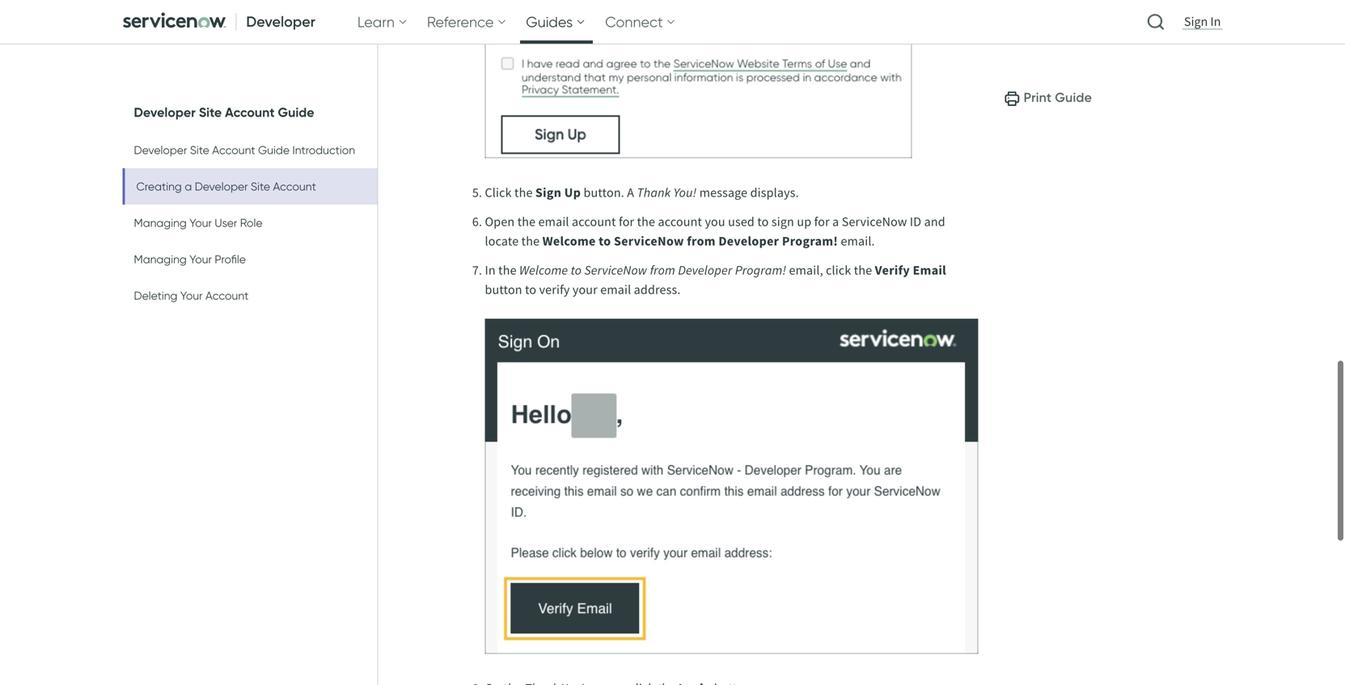 Task type: locate. For each thing, give the bounding box(es) containing it.
sign in button
[[1181, 13, 1224, 31]]

learn button
[[351, 0, 414, 44]]

connect
[[605, 13, 663, 31]]

developer
[[246, 13, 315, 31]]

connect button
[[599, 0, 683, 44]]

reference button
[[421, 0, 513, 44]]

sign in
[[1184, 13, 1221, 30]]



Task type: describe. For each thing, give the bounding box(es) containing it.
guides
[[526, 13, 573, 31]]

reference
[[427, 13, 494, 31]]

learn
[[357, 13, 395, 31]]

in
[[1211, 13, 1221, 30]]

sign
[[1184, 13, 1208, 30]]

guides button
[[520, 0, 592, 44]]

developer link
[[116, 0, 325, 44]]



